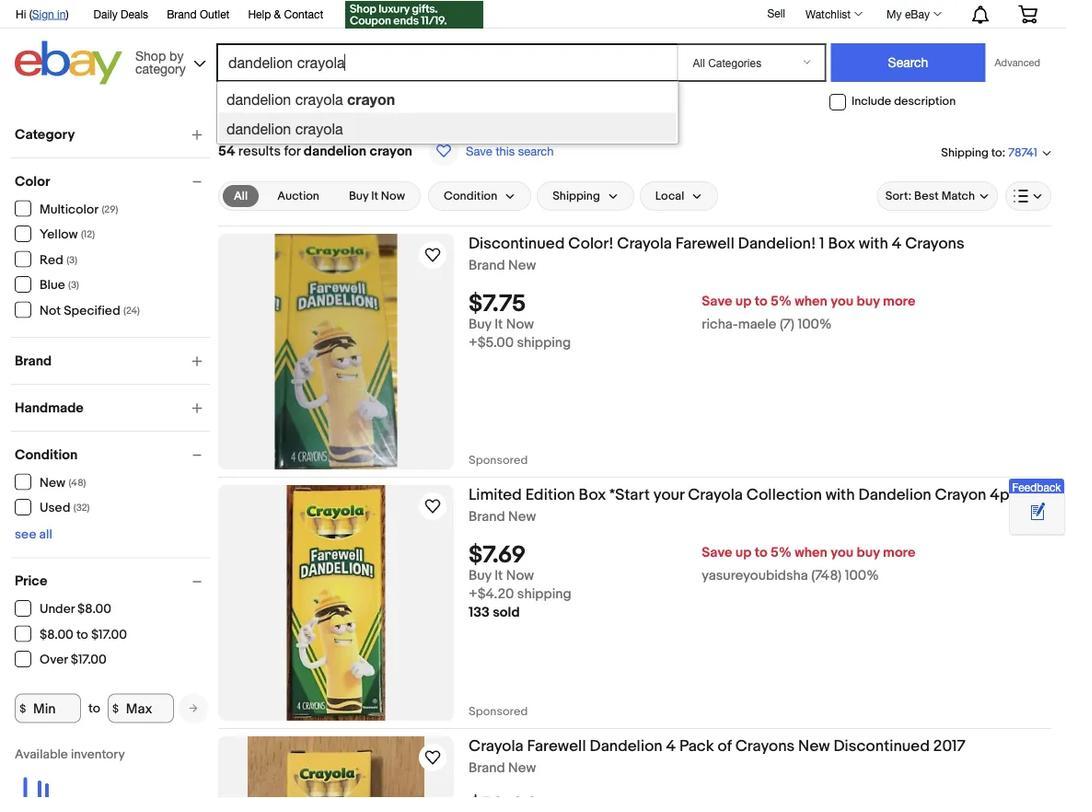Task type: vqa. For each thing, say whether or not it's contained in the screenshot.


Task type: locate. For each thing, give the bounding box(es) containing it.
1 horizontal spatial condition
[[444, 189, 497, 203]]

100% right (748)
[[845, 568, 879, 584]]

1 vertical spatial box
[[579, 485, 606, 505]]

dandelion inside "crayola farewell dandelion 4 pack of crayons new discontinued 2017 brand new"
[[590, 737, 663, 756]]

0 vertical spatial save up to 5% when you buy more buy it now
[[469, 293, 916, 333]]

save inside button
[[466, 144, 492, 158]]

save up to 5% when you buy more buy it now down discontinued color! crayola farewell dandelion! 1 box with 4 crayons brand new
[[469, 293, 916, 333]]

results
[[238, 143, 281, 159]]

1 horizontal spatial farewell
[[676, 234, 735, 253]]

crayon up buy it now link
[[370, 143, 412, 159]]

1 more from the top
[[883, 293, 916, 310]]

(
[[29, 7, 32, 20]]

daily
[[94, 7, 118, 20]]

(3)
[[66, 254, 77, 266], [68, 279, 79, 291]]

0 vertical spatial more
[[883, 293, 916, 310]]

crayon up 54 results for dandelion crayon
[[347, 91, 395, 108]]

ebay
[[905, 7, 930, 20]]

now up +$4.20
[[506, 568, 534, 584]]

discontinued color! crayola farewell dandelion! 1 box with 4 crayons brand new
[[469, 234, 965, 274]]

0 horizontal spatial crayola
[[469, 737, 524, 756]]

shipping up color!
[[553, 189, 600, 203]]

1 vertical spatial now
[[506, 316, 534, 333]]

condition down save this search button
[[444, 189, 497, 203]]

pack
[[679, 737, 714, 756]]

1 vertical spatial shipping
[[553, 189, 600, 203]]

shop
[[135, 48, 166, 63]]

1 vertical spatial crayola
[[688, 485, 743, 505]]

1 horizontal spatial 4
[[892, 234, 902, 253]]

1 buy from the top
[[857, 293, 880, 310]]

$
[[19, 702, 26, 715], [112, 702, 119, 715]]

1 vertical spatial crayola
[[295, 120, 343, 137]]

it down 54 results for dandelion crayon
[[371, 189, 378, 203]]

discontinued up $7.75
[[469, 234, 565, 253]]

color
[[15, 173, 50, 190]]

1 horizontal spatial discontinued
[[834, 737, 930, 756]]

to up maele
[[755, 293, 768, 310]]

0 vertical spatial save
[[466, 144, 492, 158]]

condition button up (48)
[[15, 447, 210, 463]]

1 vertical spatial shipping
[[517, 586, 571, 603]]

1 vertical spatial dandelion
[[226, 120, 291, 137]]

0 horizontal spatial discontinued
[[469, 234, 565, 253]]

1 vertical spatial 5%
[[771, 545, 792, 561]]

discontinued inside discontinued color! crayola farewell dandelion! 1 box with 4 crayons brand new
[[469, 234, 565, 253]]

crayola for dandelion crayola crayon
[[295, 91, 343, 108]]

box right 1 at right
[[828, 234, 855, 253]]

shipping up sold
[[517, 586, 571, 603]]

0 horizontal spatial shipping
[[553, 189, 600, 203]]

crayola up dandelion crayola
[[295, 91, 343, 108]]

4 down sort:
[[892, 234, 902, 253]]

dandelion
[[859, 485, 931, 505], [590, 737, 663, 756]]

$8.00 inside under $8.00 link
[[77, 602, 111, 617]]

handmade button
[[15, 400, 210, 416]]

0 vertical spatial condition button
[[428, 181, 531, 211]]

crayon inside list box
[[347, 91, 395, 108]]

to inside "link"
[[76, 627, 88, 643]]

2 save up to 5% when you buy more buy it now from the top
[[469, 545, 916, 584]]

1 vertical spatial you
[[831, 545, 854, 561]]

1 horizontal spatial with
[[859, 234, 888, 253]]

0 horizontal spatial dandelion
[[590, 737, 663, 756]]

save up yasureyoubidsha
[[702, 545, 732, 561]]

with right 1 at right
[[859, 234, 888, 253]]

0 horizontal spatial crayons
[[735, 737, 795, 756]]

1 horizontal spatial 100%
[[845, 568, 879, 584]]

0 vertical spatial 100%
[[798, 316, 832, 333]]

condition button down save this search button
[[428, 181, 531, 211]]

farewell
[[676, 234, 735, 253], [527, 737, 586, 756]]

available inventory
[[15, 747, 125, 763]]

0 vertical spatial buy
[[857, 293, 880, 310]]

brand inside account navigation
[[167, 7, 197, 20]]

with inside discontinued color! crayola farewell dandelion! 1 box with 4 crayons brand new
[[859, 234, 888, 253]]

crayola inside discontinued color! crayola farewell dandelion! 1 box with 4 crayons brand new
[[617, 234, 672, 253]]

(3) inside red (3)
[[66, 254, 77, 266]]

1 vertical spatial save up to 5% when you buy more buy it now
[[469, 545, 916, 584]]

crayola inside dandelion crayola crayon
[[295, 91, 343, 108]]

1 vertical spatial dandelion
[[590, 737, 663, 756]]

0 vertical spatial now
[[381, 189, 405, 203]]

daily deals link
[[94, 5, 148, 25]]

1 vertical spatial buy
[[469, 316, 492, 333]]

in
[[57, 7, 66, 20]]

0 horizontal spatial farewell
[[527, 737, 586, 756]]

auction
[[277, 189, 319, 203]]

with inside limited edition box *start your crayola collection with dandelion crayon 4pk.  * brand new
[[826, 485, 855, 505]]

blue (3)
[[40, 278, 79, 293]]

$17.00 down under $8.00
[[91, 627, 127, 643]]

shipping
[[941, 145, 989, 160], [553, 189, 600, 203]]

$17.00
[[91, 627, 127, 643], [71, 652, 107, 668]]

0 vertical spatial condition
[[444, 189, 497, 203]]

1 you from the top
[[831, 293, 854, 310]]

dandelion
[[226, 91, 291, 108], [226, 120, 291, 137], [304, 143, 367, 159]]

1 vertical spatial 4
[[666, 737, 676, 756]]

0 vertical spatial with
[[859, 234, 888, 253]]

it up +$4.20
[[495, 568, 503, 584]]

box
[[828, 234, 855, 253], [579, 485, 606, 505]]

$8.00 up $8.00 to $17.00
[[77, 602, 111, 617]]

new
[[508, 257, 536, 274], [40, 475, 65, 491], [508, 509, 536, 525], [798, 737, 830, 756], [508, 760, 536, 777]]

4 inside "crayola farewell dandelion 4 pack of crayons new discontinued 2017 brand new"
[[666, 737, 676, 756]]

this
[[496, 144, 515, 158]]

main content
[[218, 117, 1051, 798]]

2 vertical spatial now
[[506, 568, 534, 584]]

save up to 5% when you buy more buy it now
[[469, 293, 916, 333], [469, 545, 916, 584]]

save up 'richa-' at right top
[[702, 293, 732, 310]]

1 vertical spatial farewell
[[527, 737, 586, 756]]

match
[[942, 189, 975, 203]]

1 vertical spatial up
[[735, 545, 752, 561]]

crayons right 'of'
[[735, 737, 795, 756]]

0 vertical spatial crayola
[[617, 234, 672, 253]]

(32)
[[73, 502, 90, 514]]

discontinued color! crayola farewell dandelion! 1 box with 4 crayons heading
[[469, 234, 965, 253]]

brand button
[[15, 353, 210, 369]]

2 more from the top
[[883, 545, 916, 561]]

1 $ from the left
[[19, 702, 26, 715]]

dandelion left pack
[[590, 737, 663, 756]]

main content containing $7.75
[[218, 117, 1051, 798]]

see all button
[[15, 527, 52, 543]]

(3) for red
[[66, 254, 77, 266]]

all
[[234, 189, 248, 203]]

dandelion!
[[738, 234, 816, 253]]

advanced link
[[986, 44, 1050, 81]]

1 horizontal spatial $
[[112, 702, 119, 715]]

it up +$5.00
[[495, 316, 503, 333]]

dandelion inside dandelion crayola crayon
[[226, 91, 291, 108]]

crayola farewell dandelion 4 pack of crayons new discontinued 2017 brand new
[[469, 737, 966, 777]]

now up +$5.00
[[506, 316, 534, 333]]

0 horizontal spatial $8.00
[[40, 627, 73, 643]]

available
[[15, 747, 68, 763]]

shipping left :
[[941, 145, 989, 160]]

1 crayola from the top
[[295, 91, 343, 108]]

0 vertical spatial farewell
[[676, 234, 735, 253]]

$7.75
[[469, 290, 526, 319]]

1 5% from the top
[[771, 293, 792, 310]]

it
[[371, 189, 378, 203], [495, 316, 503, 333], [495, 568, 503, 584]]

brand inside limited edition box *start your crayola collection with dandelion crayon 4pk.  * brand new
[[469, 509, 505, 525]]

&
[[274, 7, 281, 20]]

description
[[894, 95, 956, 109]]

account navigation
[[6, 0, 1051, 31]]

dandelion inside limited edition box *start your crayola collection with dandelion crayon 4pk.  * brand new
[[859, 485, 931, 505]]

up up maele
[[735, 293, 752, 310]]

save this search
[[466, 144, 554, 158]]

(3) right red
[[66, 254, 77, 266]]

limited edition box *start your crayola collection with dandelion crayon 4pk.  * heading
[[469, 485, 1031, 505]]

0 horizontal spatial with
[[826, 485, 855, 505]]

shipping right +$5.00
[[517, 335, 571, 351]]

0 horizontal spatial condition button
[[15, 447, 210, 463]]

1 horizontal spatial crayola
[[617, 234, 672, 253]]

0 vertical spatial (3)
[[66, 254, 77, 266]]

box left *start
[[579, 485, 606, 505]]

5% up yasureyoubidsha
[[771, 545, 792, 561]]

$ up inventory
[[112, 702, 119, 715]]

now down 54 results for dandelion crayon
[[381, 189, 405, 203]]

0 vertical spatial crayons
[[905, 234, 965, 253]]

$8.00 inside $8.00 to $17.00 "link"
[[40, 627, 73, 643]]

1 vertical spatial condition
[[15, 447, 78, 463]]

sell
[[767, 7, 785, 19]]

limited edition box *start your crayola collection with dandelion crayon 4pk.  * brand new
[[469, 485, 1031, 525]]

0 vertical spatial $8.00
[[77, 602, 111, 617]]

100% inside yasureyoubidsha (748) 100% +$4.20 shipping 133 sold
[[845, 568, 879, 584]]

0 vertical spatial 4
[[892, 234, 902, 253]]

sign
[[32, 7, 54, 20]]

brand
[[167, 7, 197, 20], [469, 257, 505, 274], [15, 353, 52, 369], [469, 509, 505, 525], [469, 760, 505, 777]]

up up yasureyoubidsha
[[735, 545, 752, 561]]

0 vertical spatial 5%
[[771, 293, 792, 310]]

dandelion right for
[[304, 143, 367, 159]]

2 vertical spatial dandelion
[[304, 143, 367, 159]]

save left this
[[466, 144, 492, 158]]

now
[[381, 189, 405, 203], [506, 316, 534, 333], [506, 568, 534, 584]]

(3) right blue
[[68, 279, 79, 291]]

100%
[[798, 316, 832, 333], [845, 568, 879, 584]]

0 vertical spatial you
[[831, 293, 854, 310]]

farewell inside "crayola farewell dandelion 4 pack of crayons new discontinued 2017 brand new"
[[527, 737, 586, 756]]

1 vertical spatial more
[[883, 545, 916, 561]]

(3) inside blue (3)
[[68, 279, 79, 291]]

$ up available
[[19, 702, 26, 715]]

1 vertical spatial crayon
[[370, 143, 412, 159]]

4
[[892, 234, 902, 253], [666, 737, 676, 756]]

local button
[[640, 181, 718, 211]]

when up (748)
[[795, 545, 828, 561]]

box inside discontinued color! crayola farewell dandelion! 1 box with 4 crayons brand new
[[828, 234, 855, 253]]

2 horizontal spatial crayola
[[688, 485, 743, 505]]

2 buy from the top
[[857, 545, 880, 561]]

color!
[[568, 234, 614, 253]]

1 vertical spatial (3)
[[68, 279, 79, 291]]

under $8.00 link
[[15, 600, 112, 617]]

shipping
[[517, 335, 571, 351], [517, 586, 571, 603]]

shipping inside shipping dropdown button
[[553, 189, 600, 203]]

category button
[[15, 126, 210, 143]]

Maximum Value in $ text field
[[108, 694, 174, 723]]

1 shipping from the top
[[517, 335, 571, 351]]

save up to 5% when you buy more buy it now down your
[[469, 545, 916, 584]]

2 vertical spatial crayola
[[469, 737, 524, 756]]

save
[[466, 144, 492, 158], [702, 293, 732, 310], [702, 545, 732, 561]]

1 horizontal spatial shipping
[[941, 145, 989, 160]]

1 horizontal spatial crayons
[[905, 234, 965, 253]]

discontinued inside "crayola farewell dandelion 4 pack of crayons new discontinued 2017 brand new"
[[834, 737, 930, 756]]

1 vertical spatial crayons
[[735, 737, 795, 756]]

0 horizontal spatial $
[[19, 702, 26, 715]]

4 left pack
[[666, 737, 676, 756]]

discontinued
[[469, 234, 565, 253], [834, 737, 930, 756]]

my ebay
[[887, 7, 930, 20]]

2 shipping from the top
[[517, 586, 571, 603]]

crayon
[[347, 91, 395, 108], [370, 143, 412, 159]]

0 horizontal spatial 4
[[666, 737, 676, 756]]

dandelion up results
[[226, 120, 291, 137]]

when down 1 at right
[[795, 293, 828, 310]]

search
[[518, 144, 554, 158]]

to down under $8.00
[[76, 627, 88, 643]]

when
[[795, 293, 828, 310], [795, 545, 828, 561]]

0 vertical spatial it
[[371, 189, 378, 203]]

0 vertical spatial when
[[795, 293, 828, 310]]

dandelion left crayon
[[859, 485, 931, 505]]

none submit inside the crayon banner
[[831, 43, 986, 82]]

1 vertical spatial discontinued
[[834, 737, 930, 756]]

1 horizontal spatial $8.00
[[77, 602, 111, 617]]

1 horizontal spatial condition button
[[428, 181, 531, 211]]

1 vertical spatial when
[[795, 545, 828, 561]]

maele
[[738, 316, 777, 333]]

crayola
[[295, 91, 343, 108], [295, 120, 343, 137]]

None submit
[[831, 43, 986, 82]]

buy right auction link
[[349, 189, 369, 203]]

$ for maximum value in $ 'text field' at the left of the page
[[112, 702, 119, 715]]

0 vertical spatial dandelion
[[226, 91, 291, 108]]

more
[[883, 293, 916, 310], [883, 545, 916, 561]]

5% up (7)
[[771, 293, 792, 310]]

to left 78741
[[991, 145, 1002, 160]]

crayola up 54 results for dandelion crayon
[[295, 120, 343, 137]]

0 horizontal spatial condition
[[15, 447, 78, 463]]

0 vertical spatial crayon
[[347, 91, 395, 108]]

1 vertical spatial buy
[[857, 545, 880, 561]]

condition up new (48) at the left of page
[[15, 447, 78, 463]]

2 crayola from the top
[[295, 120, 343, 137]]

2 $ from the left
[[112, 702, 119, 715]]

0 vertical spatial crayola
[[295, 91, 343, 108]]

0 vertical spatial up
[[735, 293, 752, 310]]

collection
[[746, 485, 822, 505]]

1 vertical spatial with
[[826, 485, 855, 505]]

(48)
[[69, 477, 86, 489]]

brand inside "crayola farewell dandelion 4 pack of crayons new discontinued 2017 brand new"
[[469, 760, 505, 777]]

0 vertical spatial dandelion
[[859, 485, 931, 505]]

(3) for blue
[[68, 279, 79, 291]]

1 horizontal spatial box
[[828, 234, 855, 253]]

0 vertical spatial discontinued
[[469, 234, 565, 253]]

1 vertical spatial 100%
[[845, 568, 879, 584]]

100% right (7)
[[798, 316, 832, 333]]

0 vertical spatial box
[[828, 234, 855, 253]]

crayons
[[905, 234, 965, 253], [735, 737, 795, 756]]

2 vertical spatial save
[[702, 545, 732, 561]]

yellow
[[40, 227, 78, 243]]

your shopping cart image
[[1017, 5, 1039, 23]]

0 horizontal spatial box
[[579, 485, 606, 505]]

$17.00 down $8.00 to $17.00
[[71, 652, 107, 668]]

$8.00
[[77, 602, 111, 617], [40, 627, 73, 643]]

shipping inside shipping to : 78741
[[941, 145, 989, 160]]

with right 'collection'
[[826, 485, 855, 505]]

1 horizontal spatial dandelion
[[859, 485, 931, 505]]

2 vertical spatial buy
[[469, 568, 492, 584]]

buy up +$4.20
[[469, 568, 492, 584]]

with for $7.69
[[826, 485, 855, 505]]

discontinued left 2017
[[834, 737, 930, 756]]

crayons down sort: best match dropdown button
[[905, 234, 965, 253]]

:
[[1002, 145, 1006, 160]]

1 vertical spatial $8.00
[[40, 627, 73, 643]]

condition
[[444, 189, 497, 203], [15, 447, 78, 463]]

category
[[135, 61, 186, 76]]

box inside limited edition box *start your crayola collection with dandelion crayon 4pk.  * brand new
[[579, 485, 606, 505]]

buy up +$5.00
[[469, 316, 492, 333]]

dandelion up dandelion crayola
[[226, 91, 291, 108]]

$8.00 up "over $17.00" "link"
[[40, 627, 73, 643]]

$ for minimum value in $ text field
[[19, 702, 26, 715]]

0 horizontal spatial 100%
[[798, 316, 832, 333]]

1 up from the top
[[735, 293, 752, 310]]

0 vertical spatial shipping
[[941, 145, 989, 160]]

0 vertical spatial shipping
[[517, 335, 571, 351]]



Task type: describe. For each thing, give the bounding box(es) containing it.
discontinued color! crayola farewell dandelion! 1 box with 4 crayons image
[[275, 234, 397, 470]]

handmade
[[15, 400, 84, 416]]

shipping to : 78741
[[941, 145, 1038, 160]]

new (48)
[[40, 475, 86, 491]]

local
[[655, 189, 684, 203]]

sell link
[[759, 7, 794, 19]]

used (32)
[[40, 500, 90, 516]]

2 up from the top
[[735, 545, 752, 561]]

2 vertical spatial it
[[495, 568, 503, 584]]

auction link
[[266, 185, 330, 207]]

yasureyoubidsha
[[702, 568, 808, 584]]

shop by category button
[[127, 41, 210, 81]]

0 vertical spatial $17.00
[[91, 627, 127, 643]]

crayola farewell dandelion 4 pack of crayons new discontinued 2017 heading
[[469, 737, 966, 756]]

dandelion inside main content
[[304, 143, 367, 159]]

with for $7.75
[[859, 234, 888, 253]]

of
[[718, 737, 732, 756]]

get the coupon image
[[345, 1, 484, 29]]

to inside shipping to : 78741
[[991, 145, 1002, 160]]

shipping button
[[537, 181, 634, 211]]

4 inside discontinued color! crayola farewell dandelion! 1 box with 4 crayons brand new
[[892, 234, 902, 253]]

crayon inside main content
[[370, 143, 412, 159]]

1 vertical spatial $17.00
[[71, 652, 107, 668]]

multicolor (29)
[[40, 202, 118, 217]]

feedback
[[1012, 481, 1061, 494]]

1 vertical spatial save
[[702, 293, 732, 310]]

blue
[[40, 278, 65, 293]]

sign in link
[[32, 7, 66, 20]]

your
[[653, 485, 684, 505]]

to up yasureyoubidsha
[[755, 545, 768, 561]]

limited edition box *start your crayola collection with dandelion crayon 4pk.  * image
[[287, 485, 385, 721]]

advanced
[[995, 57, 1040, 69]]

2017
[[933, 737, 966, 756]]

buy it now link
[[338, 185, 416, 207]]

shop by category
[[135, 48, 186, 76]]

*start
[[609, 485, 650, 505]]

save this search button
[[423, 135, 559, 167]]

new inside limited edition box *start your crayola collection with dandelion crayon 4pk.  * brand new
[[508, 509, 536, 525]]

edition
[[525, 485, 575, 505]]

dandelion for dandelion crayola
[[226, 120, 291, 137]]

crayola for dandelion crayola
[[295, 120, 343, 137]]

over $17.00 link
[[15, 651, 108, 668]]

inventory
[[71, 747, 125, 763]]

54
[[218, 143, 235, 159]]

not
[[40, 303, 61, 319]]

2 when from the top
[[795, 545, 828, 561]]

category
[[15, 126, 75, 143]]

Minimum Value in $ text field
[[15, 694, 81, 723]]

$8.00 to $17.00 link
[[15, 626, 128, 643]]

under $8.00
[[40, 602, 111, 617]]

Search for anything text field
[[219, 45, 673, 80]]

crayon list box
[[216, 81, 679, 145]]

watchlist
[[806, 7, 851, 20]]

1
[[819, 234, 825, 253]]

hi
[[16, 7, 26, 20]]

red (3)
[[40, 252, 77, 268]]

to right minimum value in $ text field
[[88, 701, 100, 716]]

watchlist link
[[795, 3, 871, 25]]

include
[[852, 95, 891, 109]]

limited edition box *start your crayola collection with dandelion crayon 4pk.  * link
[[469, 485, 1051, 509]]

for
[[284, 143, 301, 159]]

brand outlet
[[167, 7, 230, 20]]

crayons inside discontinued color! crayola farewell dandelion! 1 box with 4 crayons brand new
[[905, 234, 965, 253]]

dandelion crayola crayon
[[226, 91, 395, 108]]

contact
[[284, 7, 323, 20]]

over $17.00
[[40, 652, 107, 668]]

richa-maele (7) 100% +$5.00 shipping
[[469, 316, 832, 351]]

shipping for shipping to : 78741
[[941, 145, 989, 160]]

graph of available inventory between $0 and $1000+ image
[[15, 747, 171, 798]]

my ebay link
[[877, 3, 950, 25]]

1 when from the top
[[795, 293, 828, 310]]

All selected text field
[[234, 188, 248, 204]]

78741
[[1008, 146, 1038, 160]]

(24)
[[123, 305, 140, 317]]

crayola farewell dandelion 4 pack of crayons new discontinued 2017 image
[[248, 737, 424, 798]]

(7)
[[780, 316, 795, 333]]

by
[[169, 48, 184, 63]]

farewell inside discontinued color! crayola farewell dandelion! 1 box with 4 crayons brand new
[[676, 234, 735, 253]]

1 save up to 5% when you buy more buy it now from the top
[[469, 293, 916, 333]]

new inside discontinued color! crayola farewell dandelion! 1 box with 4 crayons brand new
[[508, 257, 536, 274]]

not specified (24)
[[40, 303, 140, 319]]

limited
[[469, 485, 522, 505]]

54 results for dandelion crayon
[[218, 143, 412, 159]]

(12)
[[81, 229, 95, 241]]

color button
[[15, 173, 210, 190]]

shipping inside richa-maele (7) 100% +$5.00 shipping
[[517, 335, 571, 351]]

richa-
[[702, 316, 738, 333]]

2 you from the top
[[831, 545, 854, 561]]

help & contact link
[[248, 5, 323, 25]]

2 5% from the top
[[771, 545, 792, 561]]

see
[[15, 527, 36, 543]]

crayons inside "crayola farewell dandelion 4 pack of crayons new discontinued 2017 brand new"
[[735, 737, 795, 756]]

listing options selector. list view selected. image
[[1014, 189, 1043, 203]]

1 vertical spatial condition button
[[15, 447, 210, 463]]

crayon banner
[[6, 0, 1051, 145]]

$7.69
[[469, 542, 526, 570]]

1 vertical spatial it
[[495, 316, 503, 333]]

sort: best match
[[885, 189, 975, 203]]

include description
[[852, 95, 956, 109]]

discontinued color! crayola farewell dandelion! 1 box with 4 crayons link
[[469, 234, 1051, 257]]

best
[[914, 189, 939, 203]]

sort: best match button
[[877, 181, 998, 211]]

under
[[40, 602, 75, 617]]

yellow (12)
[[40, 227, 95, 243]]

shipping inside yasureyoubidsha (748) 100% +$4.20 shipping 133 sold
[[517, 586, 571, 603]]

crayola farewell dandelion 4 pack of crayons new discontinued 2017 link
[[469, 737, 1051, 760]]

price
[[15, 573, 47, 590]]

brand inside discontinued color! crayola farewell dandelion! 1 box with 4 crayons brand new
[[469, 257, 505, 274]]

crayon
[[935, 485, 986, 505]]

dandelion for dandelion crayola crayon
[[226, 91, 291, 108]]

(748)
[[811, 568, 842, 584]]

see all
[[15, 527, 52, 543]]

+$5.00
[[469, 335, 514, 351]]

4pk.
[[990, 485, 1022, 505]]

$8.00 to $17.00
[[40, 627, 127, 643]]

100% inside richa-maele (7) 100% +$5.00 shipping
[[798, 316, 832, 333]]

brand outlet link
[[167, 5, 230, 25]]

help
[[248, 7, 271, 20]]

daily deals
[[94, 7, 148, 20]]

shipping for shipping
[[553, 189, 600, 203]]

0 vertical spatial buy
[[349, 189, 369, 203]]

crayola inside limited edition box *start your crayola collection with dandelion crayon 4pk.  * brand new
[[688, 485, 743, 505]]

help & contact
[[248, 7, 323, 20]]

crayola inside "crayola farewell dandelion 4 pack of crayons new discontinued 2017 brand new"
[[469, 737, 524, 756]]



